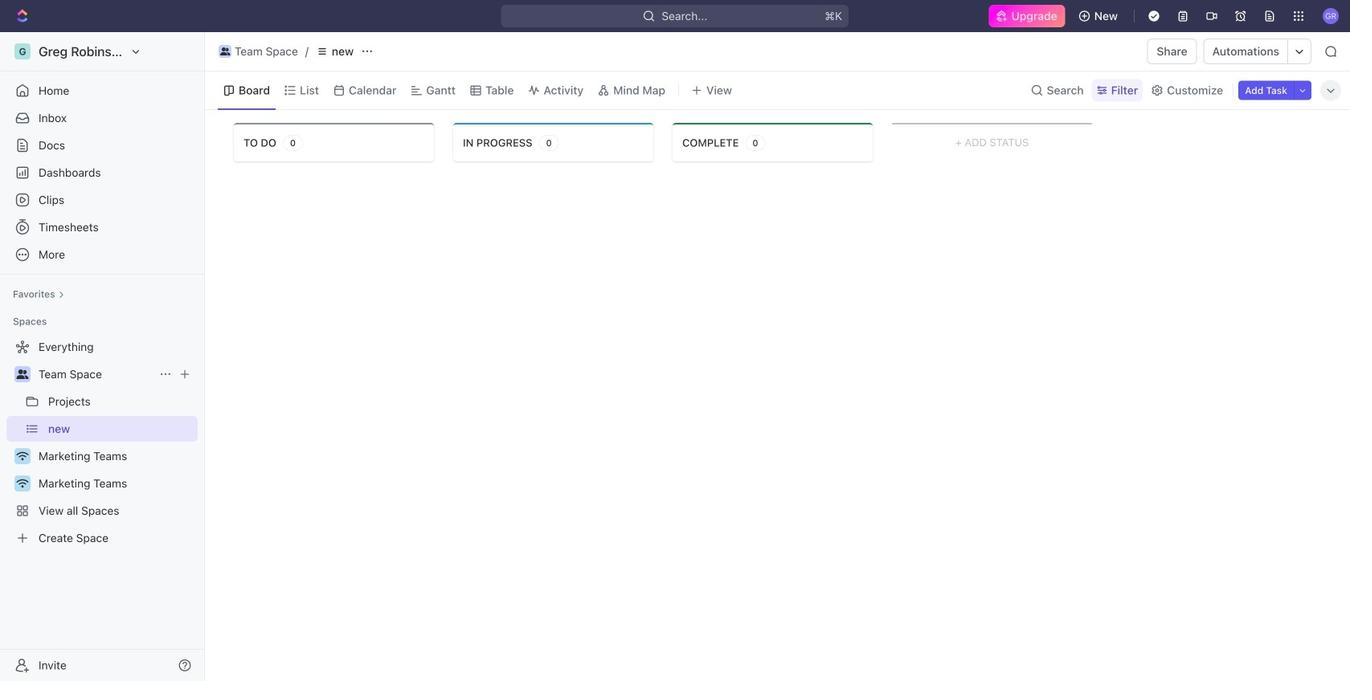 Task type: describe. For each thing, give the bounding box(es) containing it.
1 wifi image from the top
[[16, 452, 29, 461]]

greg robinson's workspace, , element
[[14, 43, 31, 59]]

user group image
[[16, 370, 29, 379]]

sidebar navigation
[[0, 32, 208, 682]]

tree inside sidebar navigation
[[6, 334, 198, 551]]



Task type: vqa. For each thing, say whether or not it's contained in the screenshot.
the user group Icon
yes



Task type: locate. For each thing, give the bounding box(es) containing it.
user group image
[[220, 47, 230, 55]]

2 wifi image from the top
[[16, 479, 29, 489]]

0 vertical spatial wifi image
[[16, 452, 29, 461]]

1 vertical spatial wifi image
[[16, 479, 29, 489]]

tree
[[6, 334, 198, 551]]

wifi image
[[16, 452, 29, 461], [16, 479, 29, 489]]



